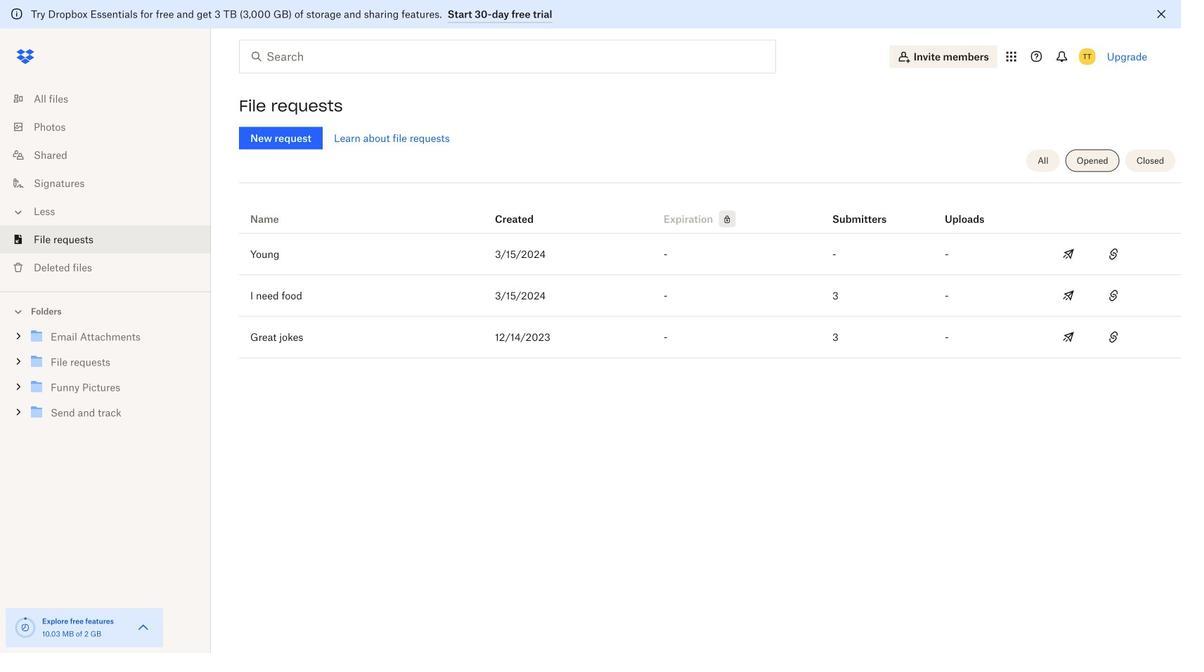 Task type: describe. For each thing, give the bounding box(es) containing it.
1 column header from the left
[[833, 194, 889, 228]]

4 row from the top
[[239, 317, 1182, 358]]

pro trial element
[[714, 211, 736, 228]]

copy link image for 2nd row from the bottom of the page
[[1106, 287, 1123, 304]]

less image
[[11, 205, 25, 220]]

2 column header from the left
[[946, 194, 1002, 228]]

quota usage image
[[14, 617, 37, 640]]

3 row from the top
[[239, 275, 1182, 317]]

2 row from the top
[[239, 234, 1182, 275]]

send email image for 2nd row from the bottom of the page's copy link image
[[1061, 287, 1078, 304]]



Task type: vqa. For each thing, say whether or not it's contained in the screenshot.
column header
yes



Task type: locate. For each thing, give the bounding box(es) containing it.
1 copy link image from the top
[[1106, 287, 1123, 304]]

list
[[0, 76, 211, 292]]

2 vertical spatial send email image
[[1061, 329, 1078, 346]]

1 send email image from the top
[[1061, 246, 1078, 263]]

cell
[[1137, 234, 1182, 275], [1137, 317, 1182, 358]]

0 vertical spatial send email image
[[1061, 246, 1078, 263]]

0 horizontal spatial column header
[[833, 194, 889, 228]]

send email image
[[1061, 246, 1078, 263], [1061, 287, 1078, 304], [1061, 329, 1078, 346]]

quota usage progress bar
[[14, 617, 37, 640]]

column header
[[833, 194, 889, 228], [946, 194, 1002, 228]]

2 cell from the top
[[1137, 317, 1182, 358]]

table
[[239, 188, 1182, 358]]

1 row from the top
[[239, 188, 1182, 234]]

copy link image
[[1106, 246, 1123, 263]]

1 cell from the top
[[1137, 234, 1182, 275]]

1 horizontal spatial column header
[[946, 194, 1002, 228]]

3 send email image from the top
[[1061, 329, 1078, 346]]

copy link image for 4th row
[[1106, 329, 1123, 346]]

alert
[[0, 0, 1182, 28]]

copy link image
[[1106, 287, 1123, 304], [1106, 329, 1123, 346]]

1 vertical spatial send email image
[[1061, 287, 1078, 304]]

row group
[[239, 234, 1182, 358]]

send email image for copy link icon
[[1061, 246, 1078, 263]]

1 vertical spatial copy link image
[[1106, 329, 1123, 346]]

list item
[[0, 225, 211, 254]]

2 copy link image from the top
[[1106, 329, 1123, 346]]

group
[[0, 322, 211, 436]]

0 vertical spatial copy link image
[[1106, 287, 1123, 304]]

0 vertical spatial cell
[[1137, 234, 1182, 275]]

send email image for copy link image associated with 4th row
[[1061, 329, 1078, 346]]

1 vertical spatial cell
[[1137, 317, 1182, 358]]

dropbox image
[[11, 43, 39, 71]]

row
[[239, 188, 1182, 234], [239, 234, 1182, 275], [239, 275, 1182, 317], [239, 317, 1182, 358]]

2 send email image from the top
[[1061, 287, 1078, 304]]

Search text field
[[267, 48, 747, 65]]



